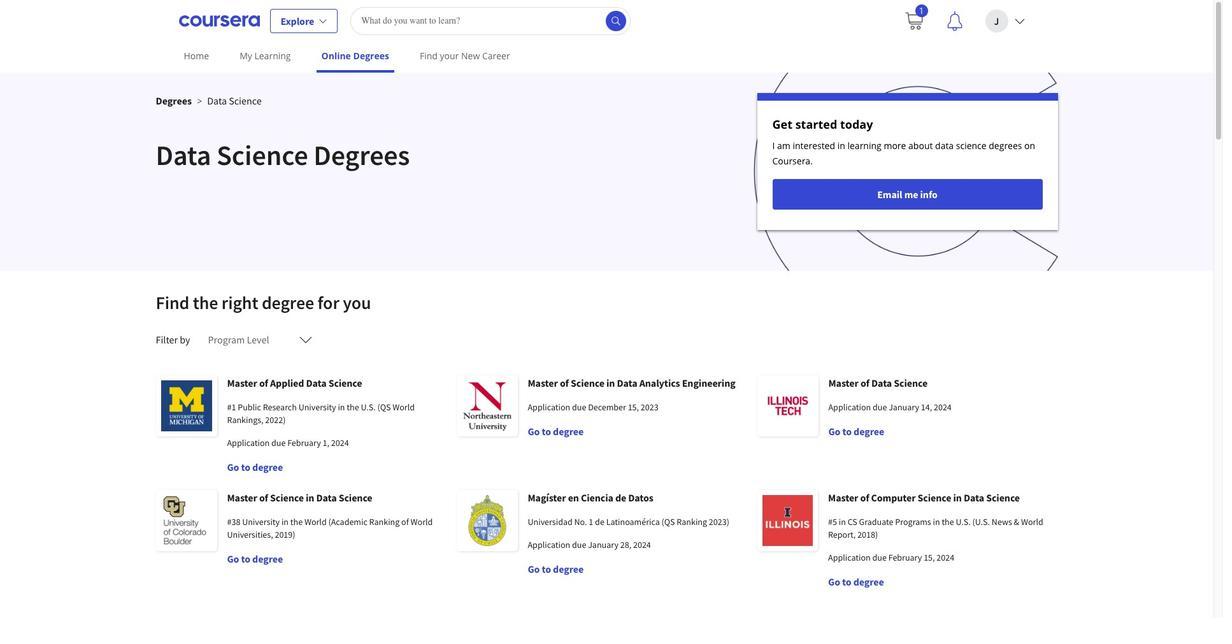 Task type: vqa. For each thing, say whether or not it's contained in the screenshot.
the Online
yes



Task type: locate. For each thing, give the bounding box(es) containing it.
coursera image
[[179, 11, 260, 31]]

to
[[542, 425, 551, 438], [843, 425, 852, 438], [241, 461, 251, 474], [241, 553, 251, 565], [542, 563, 551, 576], [843, 576, 852, 588]]

university inside #38 university in the world (academic ranking of world universities, 2019)
[[242, 516, 280, 528]]

of up application due january 14, 2024
[[861, 377, 870, 390]]

in down the master of applied data science
[[338, 402, 345, 413]]

ranking right (academic
[[369, 516, 400, 528]]

0 horizontal spatial university
[[242, 516, 280, 528]]

explore
[[281, 14, 314, 27]]

find
[[420, 50, 438, 62], [156, 291, 189, 314]]

february down programs
[[889, 552, 923, 564]]

go to degree down application due february 1, 2024
[[227, 461, 283, 474]]

2023
[[641, 402, 659, 413]]

data
[[207, 94, 227, 107], [156, 138, 211, 173], [306, 377, 327, 390], [617, 377, 638, 390], [872, 377, 893, 390], [316, 492, 337, 504], [964, 492, 985, 504]]

1,
[[323, 437, 330, 449]]

programs
[[896, 516, 932, 528]]

1 vertical spatial january
[[588, 539, 619, 551]]

degree down application due february 1, 2024
[[253, 461, 283, 474]]

master of data science
[[829, 377, 928, 390]]

go down universidad
[[528, 563, 540, 576]]

science up #5 in cs graduate programs in the u.s. (u.s. news & world report, 2018)
[[918, 492, 952, 504]]

0 horizontal spatial u.s.
[[361, 402, 376, 413]]

0 vertical spatial 1
[[920, 4, 925, 16]]

data right "applied"
[[306, 377, 327, 390]]

science up 14,
[[895, 377, 928, 390]]

0 horizontal spatial de
[[595, 516, 605, 528]]

today
[[841, 117, 874, 132]]

find your new career link
[[415, 41, 516, 70]]

i am interested in learning more about data science degrees on coursera.
[[773, 140, 1036, 167]]

university down the master of applied data science
[[299, 402, 336, 413]]

in
[[838, 140, 846, 152], [607, 377, 615, 390], [338, 402, 345, 413], [306, 492, 315, 504], [954, 492, 963, 504], [282, 516, 289, 528], [839, 516, 847, 528], [934, 516, 941, 528]]

de left datos
[[616, 492, 627, 504]]

go to degree
[[528, 425, 584, 438], [829, 425, 885, 438], [227, 461, 283, 474], [227, 553, 283, 565], [528, 563, 584, 576], [829, 576, 885, 588]]

0 vertical spatial 15,
[[628, 402, 639, 413]]

2 vertical spatial degrees
[[314, 138, 410, 173]]

1 vertical spatial de
[[595, 516, 605, 528]]

application down universidad
[[528, 539, 571, 551]]

in up 2019)
[[282, 516, 289, 528]]

interested
[[793, 140, 836, 152]]

university
[[299, 402, 336, 413], [242, 516, 280, 528]]

of up graduate
[[861, 492, 870, 504]]

15,
[[628, 402, 639, 413], [924, 552, 936, 564]]

degree
[[262, 291, 314, 314], [553, 425, 584, 438], [854, 425, 885, 438], [253, 461, 283, 474], [253, 553, 283, 565], [553, 563, 584, 576], [854, 576, 885, 588]]

university of colorado boulder image
[[156, 490, 217, 551]]

of up application due december 15, 2023
[[560, 377, 569, 390]]

1 vertical spatial find
[[156, 291, 189, 314]]

of right (academic
[[402, 516, 409, 528]]

find the right degree for you
[[156, 291, 371, 314]]

go down universities,
[[227, 553, 239, 565]]

master up application due january 14, 2024
[[829, 377, 859, 390]]

the up 2019)
[[291, 516, 303, 528]]

master up application due december 15, 2023
[[528, 377, 558, 390]]

#1
[[227, 402, 236, 413]]

find your new career
[[420, 50, 510, 62]]

0 vertical spatial (qs
[[378, 402, 391, 413]]

0 vertical spatial de
[[616, 492, 627, 504]]

master up cs
[[829, 492, 859, 504]]

report,
[[829, 529, 856, 541]]

1 vertical spatial u.s.
[[957, 516, 971, 528]]

1 vertical spatial february
[[889, 552, 923, 564]]

find up filter by
[[156, 291, 189, 314]]

0 vertical spatial u.s.
[[361, 402, 376, 413]]

ranking left 2023)
[[677, 516, 708, 528]]

0 vertical spatial february
[[288, 437, 321, 449]]

of left "applied"
[[259, 377, 268, 390]]

go right illinois tech image
[[829, 425, 841, 438]]

master of computer science in data science
[[829, 492, 1021, 504]]

0 horizontal spatial (qs
[[378, 402, 391, 413]]

universidad
[[528, 516, 573, 528]]

by
[[180, 333, 190, 346]]

(qs
[[378, 402, 391, 413], [662, 516, 675, 528]]

2 ranking from the left
[[677, 516, 708, 528]]

explore button
[[270, 9, 338, 33]]

application for master of computer science in data science
[[829, 552, 871, 564]]

1 horizontal spatial u.s.
[[957, 516, 971, 528]]

due down "master of data science"
[[873, 402, 888, 413]]

master up public
[[227, 377, 257, 390]]

application due december 15, 2023
[[528, 402, 659, 413]]

0 vertical spatial find
[[420, 50, 438, 62]]

career
[[483, 50, 510, 62]]

degrees
[[353, 50, 389, 62], [156, 94, 192, 107], [314, 138, 410, 173]]

my learning link
[[235, 41, 296, 70]]

>
[[197, 95, 202, 107]]

magíster
[[528, 492, 566, 504]]

of for master of science in data science
[[259, 492, 268, 504]]

de right no.
[[595, 516, 605, 528]]

2024 right the 1,
[[331, 437, 349, 449]]

home
[[184, 50, 209, 62]]

1 horizontal spatial find
[[420, 50, 438, 62]]

master of science in data analytics engineering
[[528, 377, 736, 390]]

february
[[288, 437, 321, 449], [889, 552, 923, 564]]

due
[[572, 402, 587, 413], [873, 402, 888, 413], [272, 437, 286, 449], [572, 539, 587, 551], [873, 552, 887, 564]]

ranking
[[369, 516, 400, 528], [677, 516, 708, 528]]

go right northeastern university image
[[528, 425, 540, 438]]

news
[[992, 516, 1013, 528]]

universities,
[[227, 529, 273, 541]]

2024 for master of applied data science
[[331, 437, 349, 449]]

2024 right 28, in the bottom right of the page
[[634, 539, 651, 551]]

1 horizontal spatial (qs
[[662, 516, 675, 528]]

program level
[[208, 333, 269, 346]]

1 ranking from the left
[[369, 516, 400, 528]]

january left 28, in the bottom right of the page
[[588, 539, 619, 551]]

to down universidad
[[542, 563, 551, 576]]

1 horizontal spatial university
[[299, 402, 336, 413]]

world
[[393, 402, 415, 413], [305, 516, 327, 528], [411, 516, 433, 528], [1022, 516, 1044, 528]]

application down report,
[[829, 552, 871, 564]]

master of applied data science
[[227, 377, 362, 390]]

degree down application due december 15, 2023
[[553, 425, 584, 438]]

master up #38
[[227, 492, 257, 504]]

0 horizontal spatial february
[[288, 437, 321, 449]]

february left the 1,
[[288, 437, 321, 449]]

0 vertical spatial january
[[889, 402, 920, 413]]

degree left for
[[262, 291, 314, 314]]

data right >
[[207, 94, 227, 107]]

1 vertical spatial 1
[[589, 516, 594, 528]]

application due february 1, 2024
[[227, 437, 349, 449]]

the inside #1 public research university in the u.s. (qs world rankings, 2022)
[[347, 402, 359, 413]]

#38
[[227, 516, 241, 528]]

1 horizontal spatial 15,
[[924, 552, 936, 564]]

1 vertical spatial degrees
[[156, 94, 192, 107]]

of up universities,
[[259, 492, 268, 504]]

go
[[528, 425, 540, 438], [829, 425, 841, 438], [227, 461, 239, 474], [227, 553, 239, 565], [528, 563, 540, 576], [829, 576, 841, 588]]

data up #38 university in the world (academic ranking of world universities, 2019)
[[316, 492, 337, 504]]

master for master of computer science in data science
[[829, 492, 859, 504]]

data science link
[[207, 94, 262, 107]]

to down report,
[[843, 576, 852, 588]]

application down "master of data science"
[[829, 402, 872, 413]]

science
[[229, 94, 262, 107], [217, 138, 308, 173], [329, 377, 362, 390], [571, 377, 605, 390], [895, 377, 928, 390], [270, 492, 304, 504], [339, 492, 373, 504], [918, 492, 952, 504], [987, 492, 1021, 504]]

0 vertical spatial university
[[299, 402, 336, 413]]

0 horizontal spatial ranking
[[369, 516, 400, 528]]

in inside i am interested in learning more about data science degrees on coursera.
[[838, 140, 846, 152]]

1 vertical spatial (qs
[[662, 516, 675, 528]]

application down rankings,
[[227, 437, 270, 449]]

science up news
[[987, 492, 1021, 504]]

degree down application due february 15, 2024
[[854, 576, 885, 588]]

master for master of data science
[[829, 377, 859, 390]]

due for magíster en ciencia de datos
[[572, 539, 587, 551]]

15, for february
[[924, 552, 936, 564]]

0 horizontal spatial january
[[588, 539, 619, 551]]

science up 2019)
[[270, 492, 304, 504]]

coursera.
[[773, 155, 813, 167]]

1 horizontal spatial january
[[889, 402, 920, 413]]

data up (u.s.
[[964, 492, 985, 504]]

january left 14,
[[889, 402, 920, 413]]

0 vertical spatial degrees
[[353, 50, 389, 62]]

15, left 2023
[[628, 402, 639, 413]]

ranking inside #38 university in the world (academic ranking of world universities, 2019)
[[369, 516, 400, 528]]

january
[[889, 402, 920, 413], [588, 539, 619, 551]]

due down '2018)'
[[873, 552, 887, 564]]

1 vertical spatial university
[[242, 516, 280, 528]]

application for master of applied data science
[[227, 437, 270, 449]]

de for datos
[[616, 492, 627, 504]]

14,
[[922, 402, 933, 413]]

1 horizontal spatial 1
[[920, 4, 925, 16]]

science up application due december 15, 2023
[[571, 377, 605, 390]]

science up #1 public research university in the u.s. (qs world rankings, 2022)
[[329, 377, 362, 390]]

science down the my
[[229, 94, 262, 107]]

&
[[1015, 516, 1020, 528]]

your
[[440, 50, 459, 62]]

i
[[773, 140, 775, 152]]

0 horizontal spatial 1
[[589, 516, 594, 528]]

u.s. inside #1 public research university in the u.s. (qs world rankings, 2022)
[[361, 402, 376, 413]]

engineering
[[683, 377, 736, 390]]

2024 for master of computer science in data science
[[937, 552, 955, 564]]

1 horizontal spatial february
[[889, 552, 923, 564]]

learning
[[848, 140, 882, 152]]

due down 2022)
[[272, 437, 286, 449]]

to down rankings,
[[241, 461, 251, 474]]

the left (u.s.
[[942, 516, 955, 528]]

of
[[259, 377, 268, 390], [560, 377, 569, 390], [861, 377, 870, 390], [259, 492, 268, 504], [861, 492, 870, 504], [402, 516, 409, 528]]

in right programs
[[934, 516, 941, 528]]

rankings,
[[227, 414, 264, 426]]

in left learning
[[838, 140, 846, 152]]

magíster en ciencia de datos
[[528, 492, 654, 504]]

1 horizontal spatial ranking
[[677, 516, 708, 528]]

1 vertical spatial 15,
[[924, 552, 936, 564]]

data down degrees link
[[156, 138, 211, 173]]

of for master of science in data analytics engineering
[[560, 377, 569, 390]]

due down no.
[[572, 539, 587, 551]]

None search field
[[351, 7, 631, 35]]

degree down application due january 28, 2024
[[553, 563, 584, 576]]

degree down application due january 14, 2024
[[854, 425, 885, 438]]

0 horizontal spatial 15,
[[628, 402, 639, 413]]

filter
[[156, 333, 178, 346]]

15, down #5 in cs graduate programs in the u.s. (u.s. news & world report, 2018)
[[924, 552, 936, 564]]

master for master of science in data science
[[227, 492, 257, 504]]

university up universities,
[[242, 516, 280, 528]]

0 horizontal spatial find
[[156, 291, 189, 314]]

1 horizontal spatial de
[[616, 492, 627, 504]]

analytics
[[640, 377, 681, 390]]

2024 down #5 in cs graduate programs in the u.s. (u.s. news & world report, 2018)
[[937, 552, 955, 564]]

to down application due january 14, 2024
[[843, 425, 852, 438]]

find left your
[[420, 50, 438, 62]]

the down the master of applied data science
[[347, 402, 359, 413]]

2024
[[935, 402, 952, 413], [331, 437, 349, 449], [634, 539, 651, 551], [937, 552, 955, 564]]

university inside #1 public research university in the u.s. (qs world rankings, 2022)
[[299, 402, 336, 413]]



Task type: describe. For each thing, give the bounding box(es) containing it.
right
[[222, 291, 258, 314]]

science
[[957, 140, 987, 152]]

you
[[343, 291, 371, 314]]

in up #38 university in the world (academic ranking of world universities, 2019)
[[306, 492, 315, 504]]

the left the right
[[193, 291, 218, 314]]

level
[[247, 333, 269, 346]]

my
[[240, 50, 252, 62]]

shopping cart: 1 item element
[[904, 4, 928, 31]]

degree down 2019)
[[253, 553, 283, 565]]

2019)
[[275, 529, 295, 541]]

northeastern university image
[[457, 375, 518, 437]]

of for master of applied data science
[[259, 377, 268, 390]]

more
[[884, 140, 907, 152]]

due for master of computer science in data science
[[873, 552, 887, 564]]

en
[[568, 492, 579, 504]]

to down universities,
[[241, 553, 251, 565]]

email me info button
[[773, 179, 1043, 210]]

2024 for magíster en ciencia de datos
[[634, 539, 651, 551]]

filter by
[[156, 333, 190, 346]]

data up application due january 14, 2024
[[872, 377, 893, 390]]

data up december at the bottom of page
[[617, 377, 638, 390]]

degrees > data science
[[156, 94, 262, 107]]

online degrees
[[322, 50, 389, 62]]

graduate
[[860, 516, 894, 528]]

to down application due december 15, 2023
[[542, 425, 551, 438]]

2018)
[[858, 529, 879, 541]]

university of illinois at urbana-champaign image
[[758, 490, 819, 551]]

science up (academic
[[339, 492, 373, 504]]

in inside #1 public research university in the u.s. (qs world rankings, 2022)
[[338, 402, 345, 413]]

applied
[[270, 377, 304, 390]]

january for 14,
[[889, 402, 920, 413]]

science down data science link
[[217, 138, 308, 173]]

cs
[[848, 516, 858, 528]]

j button
[[976, 0, 1036, 41]]

on
[[1025, 140, 1036, 152]]

in up #5 in cs graduate programs in the u.s. (u.s. news & world report, 2018)
[[954, 492, 963, 504]]

december
[[588, 402, 627, 413]]

1 link
[[894, 0, 935, 41]]

email
[[878, 188, 903, 201]]

about
[[909, 140, 934, 152]]

go down report,
[[829, 576, 841, 588]]

world inside #1 public research university in the u.s. (qs world rankings, 2022)
[[393, 402, 415, 413]]

online
[[322, 50, 351, 62]]

february for computer
[[889, 552, 923, 564]]

university of michigan image
[[156, 375, 217, 437]]

for
[[318, 291, 340, 314]]

get
[[773, 117, 793, 132]]

am
[[778, 140, 791, 152]]

master for master of applied data science
[[227, 377, 257, 390]]

application left december at the bottom of page
[[528, 402, 571, 413]]

(qs inside #1 public research university in the u.s. (qs world rankings, 2022)
[[378, 402, 391, 413]]

go to degree down application due december 15, 2023
[[528, 425, 584, 438]]

find for find your new career
[[420, 50, 438, 62]]

world inside #5 in cs graduate programs in the u.s. (u.s. news & world report, 2018)
[[1022, 516, 1044, 528]]

due for master of applied data science
[[272, 437, 286, 449]]

new
[[462, 50, 480, 62]]

program level button
[[201, 324, 320, 355]]

home link
[[179, 41, 214, 70]]

january for 28,
[[588, 539, 619, 551]]

learning
[[255, 50, 291, 62]]

datos
[[629, 492, 654, 504]]

research
[[263, 402, 297, 413]]

#5 in cs graduate programs in the u.s. (u.s. news & world report, 2018)
[[829, 516, 1044, 541]]

application due january 14, 2024
[[829, 402, 952, 413]]

degrees
[[990, 140, 1023, 152]]

What do you want to learn? text field
[[351, 7, 631, 35]]

get started today
[[773, 117, 874, 132]]

application due january 28, 2024
[[528, 539, 651, 551]]

ciencia
[[581, 492, 614, 504]]

started
[[796, 117, 838, 132]]

#38 university in the world (academic ranking of world universities, 2019)
[[227, 516, 433, 541]]

data
[[936, 140, 954, 152]]

in up december at the bottom of page
[[607, 377, 615, 390]]

go to degree down universities,
[[227, 553, 283, 565]]

#1 public research university in the u.s. (qs world rankings, 2022)
[[227, 402, 415, 426]]

data science degrees
[[156, 138, 410, 173]]

master for master of science in data analytics engineering
[[528, 377, 558, 390]]

master of science in data science
[[227, 492, 373, 504]]

illinois tech image
[[758, 375, 819, 437]]

me
[[905, 188, 919, 201]]

program
[[208, 333, 245, 346]]

the inside #38 university in the world (academic ranking of world universities, 2019)
[[291, 516, 303, 528]]

application due february 15, 2024
[[829, 552, 955, 564]]

#5
[[829, 516, 838, 528]]

2024 right 14,
[[935, 402, 952, 413]]

in right the #5
[[839, 516, 847, 528]]

go to degree down application due february 15, 2024
[[829, 576, 885, 588]]

no.
[[575, 516, 587, 528]]

get started today status
[[758, 93, 1059, 230]]

go to degree down application due january 28, 2024
[[528, 563, 584, 576]]

28,
[[621, 539, 632, 551]]

de for latinoamérica
[[595, 516, 605, 528]]

ranking for master of science in data science
[[369, 516, 400, 528]]

of for master of computer science in data science
[[861, 492, 870, 504]]

the inside #5 in cs graduate programs in the u.s. (u.s. news & world report, 2018)
[[942, 516, 955, 528]]

find for find the right degree for you
[[156, 291, 189, 314]]

of inside #38 university in the world (academic ranking of world universities, 2019)
[[402, 516, 409, 528]]

go to degree down application due january 14, 2024
[[829, 425, 885, 438]]

(academic
[[329, 516, 368, 528]]

j
[[995, 14, 1000, 27]]

latinoamérica
[[607, 516, 660, 528]]

public
[[238, 402, 261, 413]]

info
[[921, 188, 938, 201]]

my learning
[[240, 50, 291, 62]]

computer
[[872, 492, 916, 504]]

due left december at the bottom of page
[[572, 402, 587, 413]]

universidad no. 1 de latinoamérica (qs ranking 2023)
[[528, 516, 730, 528]]

february for applied
[[288, 437, 321, 449]]

2022)
[[265, 414, 286, 426]]

2023)
[[709, 516, 730, 528]]

degrees link
[[156, 94, 192, 107]]

of for master of data science
[[861, 377, 870, 390]]

u.s. inside #5 in cs graduate programs in the u.s. (u.s. news & world report, 2018)
[[957, 516, 971, 528]]

application for magíster en ciencia de datos
[[528, 539, 571, 551]]

in inside #38 university in the world (academic ranking of world universities, 2019)
[[282, 516, 289, 528]]

online degrees link
[[317, 41, 395, 73]]

go down rankings,
[[227, 461, 239, 474]]

email me info
[[878, 188, 938, 201]]

(u.s.
[[973, 516, 991, 528]]

ranking for magíster en ciencia de datos
[[677, 516, 708, 528]]

15, for december
[[628, 402, 639, 413]]

pontificia universidad católica de chile image
[[457, 490, 518, 551]]



